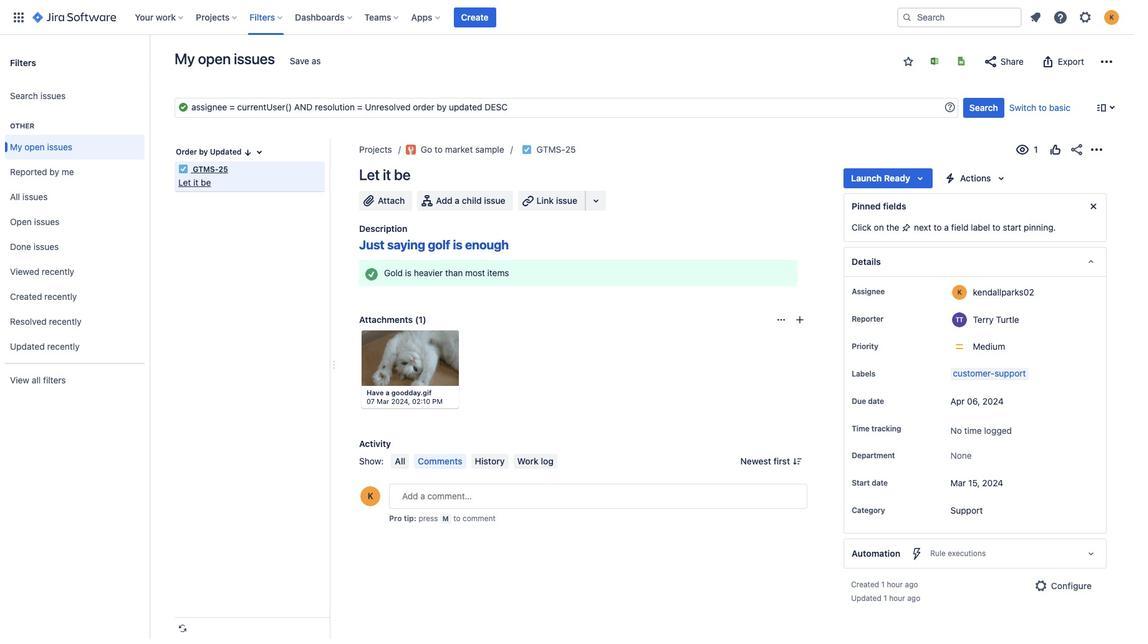 Task type: describe. For each thing, give the bounding box(es) containing it.
attachments
[[359, 314, 413, 325]]

issues for all issues
[[22, 191, 48, 202]]

time
[[965, 426, 983, 436]]

other heading
[[5, 121, 145, 131]]

hide message image
[[1087, 199, 1102, 214]]

customer-
[[954, 368, 995, 379]]

golf
[[428, 238, 451, 252]]

1 vertical spatial hour
[[890, 594, 906, 604]]

attachments menu image
[[777, 315, 787, 325]]

apr
[[951, 396, 965, 407]]

description
[[359, 223, 408, 234]]

rule executions
[[931, 549, 987, 559]]

start date
[[852, 479, 888, 488]]

kendallparks02
[[974, 287, 1035, 297]]

link
[[537, 195, 554, 206]]

to for go
[[435, 144, 443, 155]]

updated inside other 'group'
[[10, 341, 45, 352]]

0 horizontal spatial let
[[178, 177, 191, 188]]

date for start date
[[872, 479, 888, 488]]

executions
[[949, 549, 987, 559]]

0 horizontal spatial be
[[201, 177, 211, 188]]

0 vertical spatial open
[[198, 50, 231, 67]]

market
[[445, 144, 473, 155]]

basic
[[1050, 102, 1071, 113]]

activity
[[359, 439, 391, 449]]

due date
[[852, 397, 885, 406]]

1 horizontal spatial updated
[[210, 147, 242, 157]]

no time logged
[[951, 426, 1013, 436]]

filters inside dropdown button
[[250, 12, 275, 22]]

0 vertical spatial gtms-
[[537, 144, 566, 155]]

reporter pin to top. only you can see pinned fields. image
[[887, 314, 897, 324]]

reported
[[10, 166, 47, 177]]

06,
[[968, 396, 981, 407]]

0 vertical spatial 1
[[882, 580, 885, 590]]

1 vertical spatial gtms-25
[[191, 165, 228, 174]]

updated inside created 1 hour ago updated 1 hour ago
[[852, 594, 882, 604]]

created recently link
[[5, 284, 145, 309]]

resolved
[[10, 316, 47, 327]]

assignee
[[852, 287, 885, 296]]

small image
[[243, 148, 253, 158]]

order by updated
[[176, 147, 242, 157]]

terry turtle
[[974, 314, 1020, 325]]

my open issues link
[[5, 135, 145, 160]]

banner containing your work
[[0, 0, 1135, 35]]

work log
[[518, 456, 554, 467]]

newest first
[[741, 456, 791, 467]]

gold is heavier than most items
[[384, 268, 509, 278]]

view all filters
[[10, 375, 66, 385]]

1 horizontal spatial gtms-25
[[537, 144, 576, 155]]

to for switch
[[1039, 102, 1048, 113]]

export
[[1059, 56, 1085, 67]]

mar 15, 2024
[[951, 478, 1004, 489]]

delete image
[[439, 336, 454, 351]]

issue inside button
[[556, 195, 578, 206]]

all for all
[[395, 456, 406, 467]]

apps button
[[408, 7, 445, 27]]

2024 for apr 06, 2024
[[983, 396, 1004, 407]]

category
[[852, 506, 886, 516]]

turtle
[[997, 314, 1020, 325]]

priority
[[852, 342, 879, 351]]

projects link
[[359, 142, 392, 157]]

copy link to issue image
[[574, 144, 584, 154]]

time
[[852, 424, 870, 434]]

1 vertical spatial 1
[[884, 594, 888, 604]]

sidebar navigation image
[[136, 50, 163, 75]]

filters button
[[246, 7, 288, 27]]

rule
[[931, 549, 946, 559]]

pro tip: press m to comment
[[389, 514, 496, 523]]

pinned fields
[[852, 201, 907, 212]]

support
[[951, 506, 984, 516]]

work
[[156, 12, 176, 22]]

no
[[951, 426, 963, 436]]

your
[[135, 12, 154, 22]]

show:
[[359, 456, 384, 467]]

issues down filters dropdown button
[[234, 50, 275, 67]]

0 horizontal spatial gtms-
[[193, 165, 219, 174]]

1 vertical spatial is
[[405, 268, 412, 278]]

all for all issues
[[10, 191, 20, 202]]

my open issues inside my open issues link
[[10, 141, 72, 152]]

more information about this user image
[[952, 313, 967, 328]]

share
[[1001, 56, 1024, 67]]

launch ready button
[[844, 168, 933, 188]]

reported by me link
[[5, 160, 145, 185]]

ready
[[885, 173, 911, 183]]

history button
[[471, 454, 509, 469]]

most
[[465, 268, 485, 278]]

projects for projects dropdown button
[[196, 12, 230, 22]]

press
[[419, 514, 438, 523]]

1 horizontal spatial let it be
[[359, 166, 411, 183]]

date for due date
[[869, 397, 885, 406]]

label
[[972, 222, 991, 233]]

customer-support link
[[951, 368, 1029, 381]]

vote options: no one has voted for this issue yet. image
[[1049, 142, 1064, 157]]

department
[[852, 451, 896, 461]]

open in microsoft excel image
[[930, 56, 940, 66]]

your work
[[135, 12, 176, 22]]

time tracking pin to top. only you can see pinned fields. image
[[904, 424, 914, 434]]

apps
[[411, 12, 433, 22]]

next
[[915, 222, 932, 233]]

go
[[421, 144, 433, 155]]

more actions image
[[1102, 54, 1113, 69]]

heavier
[[414, 268, 443, 278]]

due date pin to top. only you can see pinned fields. image
[[887, 397, 897, 407]]

notifications image
[[1029, 10, 1044, 25]]

panel success image
[[364, 267, 379, 282]]

order
[[176, 147, 197, 157]]

15,
[[969, 478, 980, 489]]

all issues link
[[5, 185, 145, 210]]

link issue
[[537, 195, 578, 206]]

create
[[461, 12, 489, 22]]

0 vertical spatial my
[[175, 50, 195, 67]]

me
[[62, 166, 74, 177]]

history
[[475, 456, 505, 467]]

search issues
[[10, 90, 66, 101]]

dashboards button
[[291, 7, 357, 27]]

just
[[359, 238, 385, 252]]

1 vertical spatial task image
[[178, 164, 188, 174]]

create button
[[454, 7, 496, 27]]

search issues link
[[5, 84, 145, 109]]

go to market sample image
[[406, 145, 416, 155]]

details
[[852, 256, 881, 267]]

time tracking
[[852, 424, 902, 434]]

recently for updated recently
[[47, 341, 80, 352]]

1 horizontal spatial it
[[383, 166, 391, 183]]

created for created recently
[[10, 291, 42, 302]]

a inside button
[[455, 195, 460, 206]]

labels
[[852, 369, 876, 379]]

your profile and settings image
[[1105, 10, 1120, 25]]

just saying golf is enough
[[359, 238, 509, 252]]

open inside other 'group'
[[25, 141, 45, 152]]

1 horizontal spatial task image
[[522, 145, 532, 155]]

actions
[[961, 173, 992, 183]]



Task type: vqa. For each thing, say whether or not it's contained in the screenshot.
All inside button
yes



Task type: locate. For each thing, give the bounding box(es) containing it.
all inside all issues link
[[10, 191, 20, 202]]

viewed
[[10, 266, 39, 277]]

task image down order
[[178, 164, 188, 174]]

gtms-25 down order by updated
[[191, 165, 228, 174]]

actions image
[[1090, 142, 1105, 157]]

2024 for mar 15, 2024
[[983, 478, 1004, 489]]

add a child issue
[[436, 195, 506, 206]]

search left switch
[[970, 102, 999, 113]]

attach
[[378, 195, 405, 206]]

is right "gold"
[[405, 268, 412, 278]]

actions button
[[938, 168, 1014, 188]]

other group
[[5, 109, 145, 363]]

issues right open
[[34, 216, 59, 227]]

my right 'sidebar navigation' icon
[[175, 50, 195, 67]]

created down automation
[[852, 580, 880, 590]]

viewed recently
[[10, 266, 74, 277]]

1 horizontal spatial all
[[395, 456, 406, 467]]

issues for open issues
[[34, 216, 59, 227]]

recently down resolved recently link
[[47, 341, 80, 352]]

child
[[462, 195, 482, 206]]

resolved recently
[[10, 316, 82, 327]]

created for created 1 hour ago updated 1 hour ago
[[852, 580, 880, 590]]

due
[[852, 397, 867, 406]]

main content
[[150, 35, 1135, 639]]

created inside created recently link
[[10, 291, 42, 302]]

start
[[1004, 222, 1022, 233]]

date right start
[[872, 479, 888, 488]]

the
[[887, 222, 900, 233]]

updated down automation
[[852, 594, 882, 604]]

1 horizontal spatial by
[[199, 147, 208, 157]]

open in google sheets image
[[957, 56, 967, 66]]

0 vertical spatial is
[[453, 238, 463, 252]]

1 horizontal spatial be
[[394, 166, 411, 183]]

saying
[[387, 238, 425, 252]]

priority pin to top. only you can see pinned fields. image
[[881, 342, 891, 352]]

0 horizontal spatial filters
[[10, 57, 36, 68]]

open down projects dropdown button
[[198, 50, 231, 67]]

by inside other 'group'
[[50, 166, 59, 177]]

issues up viewed recently
[[34, 241, 59, 252]]

0 vertical spatial projects
[[196, 12, 230, 22]]

Search field
[[898, 7, 1023, 27]]

customer-support
[[954, 368, 1027, 379]]

open
[[198, 50, 231, 67], [25, 141, 45, 152]]

apr 06, 2024
[[951, 396, 1004, 407]]

1 horizontal spatial open
[[198, 50, 231, 67]]

recently up created recently
[[42, 266, 74, 277]]

1 horizontal spatial is
[[453, 238, 463, 252]]

search inside search issues link
[[10, 90, 38, 101]]

1 vertical spatial my open issues
[[10, 141, 72, 152]]

small image
[[904, 57, 914, 67]]

your work button
[[131, 7, 188, 27]]

task image left "gtms-25" link
[[522, 145, 532, 155]]

let it be up attach button
[[359, 166, 411, 183]]

view all filters link
[[5, 368, 145, 393]]

to right m
[[454, 514, 461, 523]]

Add a comment… field
[[389, 484, 808, 509]]

0 vertical spatial ago
[[906, 580, 919, 590]]

issues inside 'link'
[[34, 241, 59, 252]]

0 horizontal spatial by
[[50, 166, 59, 177]]

2 horizontal spatial updated
[[852, 594, 882, 604]]

recently down created recently link
[[49, 316, 82, 327]]

reported by me
[[10, 166, 74, 177]]

0 horizontal spatial task image
[[178, 164, 188, 174]]

launch ready
[[852, 173, 911, 183]]

(1)
[[415, 314, 427, 325]]

0 horizontal spatial let it be
[[178, 177, 211, 188]]

banner
[[0, 0, 1135, 35]]

click on the
[[852, 222, 902, 233]]

filters right projects dropdown button
[[250, 12, 275, 22]]

0 vertical spatial filters
[[250, 12, 275, 22]]

created down viewed
[[10, 291, 42, 302]]

it down order
[[193, 177, 199, 188]]

1 horizontal spatial filters
[[250, 12, 275, 22]]

gtms- left copy link to issue icon
[[537, 144, 566, 155]]

search inside search button
[[970, 102, 999, 113]]

0 horizontal spatial created
[[10, 291, 42, 302]]

1 2024 from the top
[[983, 396, 1004, 407]]

issue right the child
[[484, 195, 506, 206]]

0 vertical spatial 25
[[566, 144, 576, 155]]

1 horizontal spatial my
[[175, 50, 195, 67]]

is right golf
[[453, 238, 463, 252]]

1 horizontal spatial created
[[852, 580, 880, 590]]

0 horizontal spatial search
[[10, 90, 38, 101]]

is
[[453, 238, 463, 252], [405, 268, 412, 278]]

let
[[359, 166, 380, 183], [178, 177, 191, 188]]

terry
[[974, 314, 994, 325]]

automation element
[[844, 539, 1107, 569]]

other
[[10, 122, 34, 130]]

0 horizontal spatial my open issues
[[10, 141, 72, 152]]

all up open
[[10, 191, 20, 202]]

enough
[[465, 238, 509, 252]]

issue inside button
[[484, 195, 506, 206]]

a right 'add'
[[455, 195, 460, 206]]

let it be down order
[[178, 177, 211, 188]]

1 horizontal spatial gtms-
[[537, 144, 566, 155]]

1 vertical spatial 2024
[[983, 478, 1004, 489]]

to right next
[[934, 222, 942, 233]]

search button
[[964, 98, 1005, 118]]

add attachment image
[[796, 315, 806, 325]]

1 horizontal spatial my open issues
[[175, 50, 275, 67]]

1 horizontal spatial issue
[[556, 195, 578, 206]]

0 horizontal spatial is
[[405, 268, 412, 278]]

my open issues up reported by me
[[10, 141, 72, 152]]

menu bar
[[389, 454, 560, 469]]

0 vertical spatial date
[[869, 397, 885, 406]]

1 vertical spatial open
[[25, 141, 45, 152]]

my down other
[[10, 141, 22, 152]]

be down go to market sample image at left
[[394, 166, 411, 183]]

search up other
[[10, 90, 38, 101]]

reporter
[[852, 314, 884, 324]]

0 horizontal spatial updated
[[10, 341, 45, 352]]

search for search issues
[[10, 90, 38, 101]]

gold
[[384, 268, 403, 278]]

go to market sample
[[421, 144, 505, 155]]

2 vertical spatial updated
[[852, 594, 882, 604]]

to right go
[[435, 144, 443, 155]]

click
[[852, 222, 872, 233]]

projects left go to market sample image at left
[[359, 144, 392, 155]]

switch to basic link
[[1010, 102, 1071, 113]]

1 vertical spatial 25
[[219, 165, 228, 174]]

0 horizontal spatial gtms-25
[[191, 165, 228, 174]]

updated recently
[[10, 341, 80, 352]]

link web pages and more image
[[589, 193, 604, 208]]

newest first button
[[733, 454, 808, 469]]

created inside created 1 hour ago updated 1 hour ago
[[852, 580, 880, 590]]

my open issues down projects dropdown button
[[175, 50, 275, 67]]

let down order
[[178, 177, 191, 188]]

0 horizontal spatial projects
[[196, 12, 230, 22]]

work log button
[[514, 454, 558, 469]]

1 vertical spatial gtms-
[[193, 165, 219, 174]]

0 vertical spatial task image
[[522, 145, 532, 155]]

1 issue from the left
[[484, 195, 506, 206]]

attach button
[[359, 191, 413, 211]]

log
[[541, 456, 554, 467]]

configure
[[1052, 581, 1092, 592]]

issues up other heading
[[40, 90, 66, 101]]

projects right work
[[196, 12, 230, 22]]

0 horizontal spatial 25
[[219, 165, 228, 174]]

let it be
[[359, 166, 411, 183], [178, 177, 211, 188]]

0 vertical spatial gtms-25
[[537, 144, 576, 155]]

settings image
[[1079, 10, 1094, 25]]

0 horizontal spatial my
[[10, 141, 22, 152]]

all
[[32, 375, 41, 385]]

my inside other 'group'
[[10, 141, 22, 152]]

to for next
[[934, 222, 942, 233]]

1 vertical spatial my
[[10, 141, 22, 152]]

date left due date pin to top. only you can see pinned fields. image
[[869, 397, 885, 406]]

open issues link
[[5, 210, 145, 235]]

resolved recently link
[[5, 309, 145, 334]]

0 vertical spatial my open issues
[[175, 50, 275, 67]]

gtms- down order by updated
[[193, 165, 219, 174]]

1 vertical spatial by
[[50, 166, 59, 177]]

comments button
[[414, 454, 466, 469]]

work
[[518, 456, 539, 467]]

0 vertical spatial all
[[10, 191, 20, 202]]

0 vertical spatial a
[[455, 195, 460, 206]]

add
[[436, 195, 453, 206]]

projects for the projects link
[[359, 144, 392, 155]]

filters up search issues
[[10, 57, 36, 68]]

0 vertical spatial hour
[[887, 580, 904, 590]]

1 vertical spatial created
[[852, 580, 880, 590]]

let down the projects link
[[359, 166, 380, 183]]

issues for done issues
[[34, 241, 59, 252]]

1 vertical spatial projects
[[359, 144, 392, 155]]

issue right link
[[556, 195, 578, 206]]

recently for viewed recently
[[42, 266, 74, 277]]

be down order by updated
[[201, 177, 211, 188]]

search image
[[903, 12, 913, 22]]

0 vertical spatial 2024
[[983, 396, 1004, 407]]

gtms-25 up link issue
[[537, 144, 576, 155]]

created
[[10, 291, 42, 302], [852, 580, 880, 590]]

tip:
[[404, 514, 417, 523]]

m
[[443, 515, 449, 523]]

created recently
[[10, 291, 77, 302]]

open down other
[[25, 141, 45, 152]]

1 vertical spatial updated
[[10, 341, 45, 352]]

1 vertical spatial all
[[395, 456, 406, 467]]

help image
[[1054, 10, 1069, 25]]

0 vertical spatial search
[[10, 90, 38, 101]]

0 horizontal spatial it
[[193, 177, 199, 188]]

all inside all button
[[395, 456, 406, 467]]

start
[[852, 479, 870, 488]]

by right order
[[199, 147, 208, 157]]

a left field
[[945, 222, 949, 233]]

recently for resolved recently
[[49, 316, 82, 327]]

link issue button
[[518, 191, 586, 211]]

viewed recently link
[[5, 260, 145, 284]]

done issues link
[[5, 235, 145, 260]]

issues for search issues
[[40, 90, 66, 101]]

2 2024 from the top
[[983, 478, 1004, 489]]

25 up link issue
[[566, 144, 576, 155]]

updated down resolved
[[10, 341, 45, 352]]

it up attach button
[[383, 166, 391, 183]]

search for search
[[970, 102, 999, 113]]

0 vertical spatial by
[[199, 147, 208, 157]]

pro
[[389, 514, 402, 523]]

launch
[[852, 173, 882, 183]]

to
[[1039, 102, 1048, 113], [435, 144, 443, 155], [934, 222, 942, 233], [993, 222, 1001, 233], [454, 514, 461, 523]]

comments
[[418, 456, 463, 467]]

a
[[455, 195, 460, 206], [945, 222, 949, 233]]

1 horizontal spatial a
[[945, 222, 949, 233]]

comment
[[463, 514, 496, 523]]

2024 right 06,
[[983, 396, 1004, 407]]

than
[[445, 268, 463, 278]]

1 vertical spatial filters
[[10, 57, 36, 68]]

task image
[[522, 145, 532, 155], [178, 164, 188, 174]]

recently down viewed recently link
[[44, 291, 77, 302]]

newest
[[741, 456, 772, 467]]

done
[[10, 241, 31, 252]]

search
[[10, 90, 38, 101], [970, 102, 999, 113]]

1 horizontal spatial search
[[970, 102, 999, 113]]

created 1 hour ago updated 1 hour ago
[[852, 580, 921, 604]]

projects button
[[192, 7, 242, 27]]

2 issue from the left
[[556, 195, 578, 206]]

0 horizontal spatial issue
[[484, 195, 506, 206]]

projects inside dropdown button
[[196, 12, 230, 22]]

view
[[10, 375, 29, 385]]

1 vertical spatial date
[[872, 479, 888, 488]]

1 vertical spatial ago
[[908, 594, 921, 604]]

recently for created recently
[[44, 291, 77, 302]]

details element
[[844, 247, 1107, 277]]

2024 right 15,
[[983, 478, 1004, 489]]

0 horizontal spatial a
[[455, 195, 460, 206]]

none
[[951, 451, 972, 461]]

0 vertical spatial created
[[10, 291, 42, 302]]

0 horizontal spatial open
[[25, 141, 45, 152]]

None text field
[[175, 98, 959, 118]]

export button
[[1035, 52, 1091, 72]]

jira software image
[[32, 10, 116, 25], [32, 10, 116, 25]]

all issues
[[10, 191, 48, 202]]

1 horizontal spatial projects
[[359, 144, 392, 155]]

primary element
[[7, 0, 888, 35]]

all right show:
[[395, 456, 406, 467]]

to left start
[[993, 222, 1001, 233]]

1 horizontal spatial let
[[359, 166, 380, 183]]

appswitcher icon image
[[11, 10, 26, 25]]

issues down other heading
[[47, 141, 72, 152]]

0 vertical spatial updated
[[210, 147, 242, 157]]

1 vertical spatial search
[[970, 102, 999, 113]]

more information about this user image
[[952, 285, 967, 300]]

menu bar containing all
[[389, 454, 560, 469]]

support
[[995, 368, 1027, 379]]

go to market sample link
[[406, 142, 505, 157]]

done issues
[[10, 241, 59, 252]]

issues up open issues
[[22, 191, 48, 202]]

by for reported
[[50, 166, 59, 177]]

1
[[882, 580, 885, 590], [884, 594, 888, 604]]

download image
[[417, 336, 432, 351]]

25 down order by updated link
[[219, 165, 228, 174]]

1 vertical spatial a
[[945, 222, 949, 233]]

mar
[[951, 478, 967, 489]]

by for order
[[199, 147, 208, 157]]

to left basic
[[1039, 102, 1048, 113]]

updated left small icon
[[210, 147, 242, 157]]

1 horizontal spatial 25
[[566, 144, 576, 155]]

by left me
[[50, 166, 59, 177]]

0 horizontal spatial all
[[10, 191, 20, 202]]

by
[[199, 147, 208, 157], [50, 166, 59, 177]]

filters
[[250, 12, 275, 22], [10, 57, 36, 68]]



